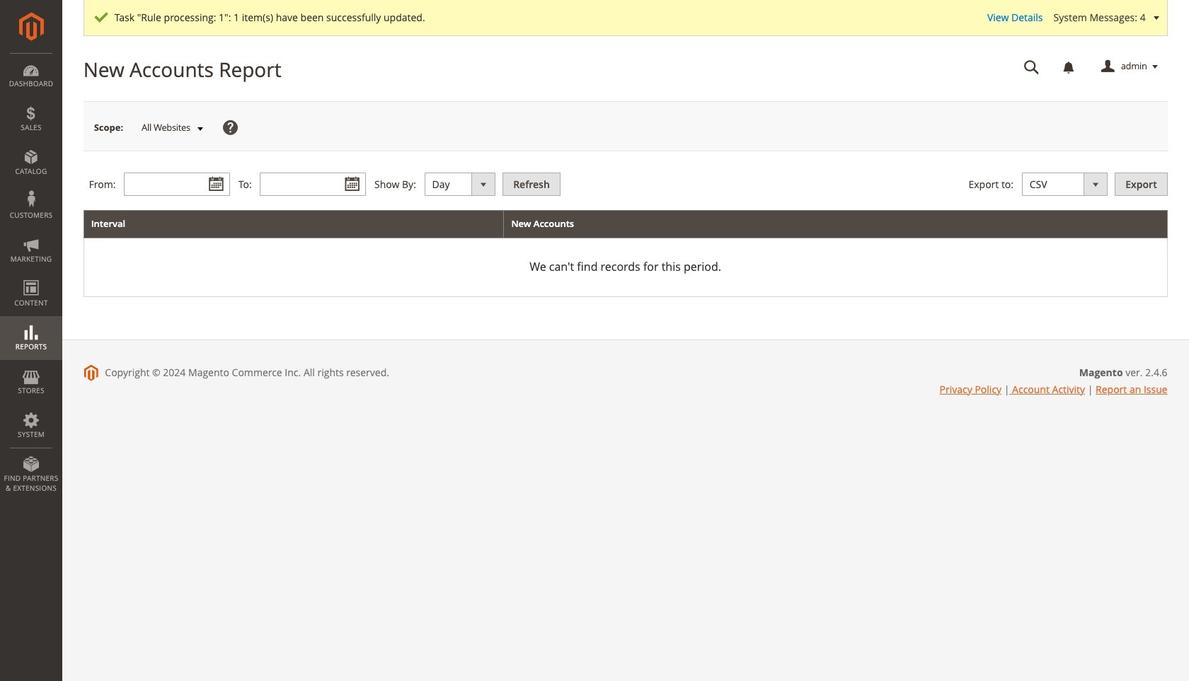 Task type: describe. For each thing, give the bounding box(es) containing it.
magento admin panel image
[[19, 12, 44, 41]]



Task type: locate. For each thing, give the bounding box(es) containing it.
None text field
[[1014, 55, 1050, 79], [260, 173, 366, 196], [1014, 55, 1050, 79], [260, 173, 366, 196]]

menu bar
[[0, 53, 62, 501]]

None text field
[[124, 173, 230, 196]]



